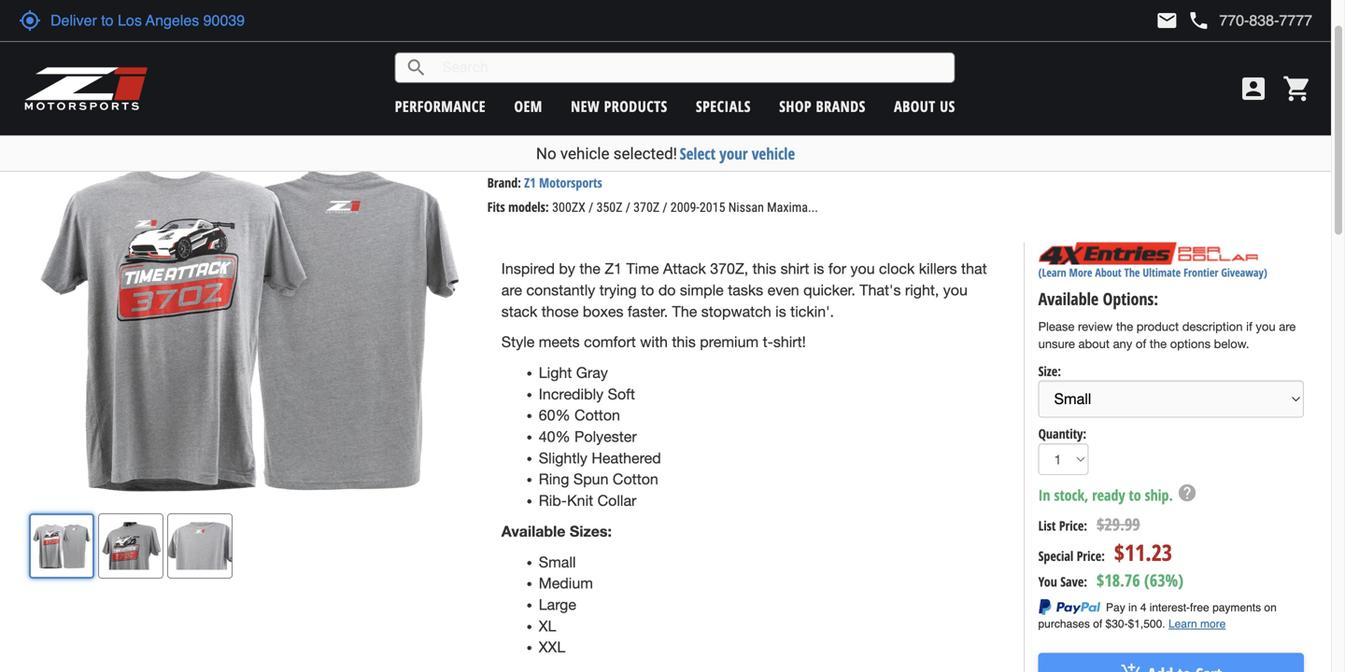 Task type: describe. For each thing, give the bounding box(es) containing it.
simple
[[680, 282, 724, 299]]

time inside sale - z1 time attack 370z t-shirt brand: z1 motorsports fits models: 300zx / 350z / 370z / 2009-2015 nissan maxima...
[[578, 136, 624, 170]]

frontier
[[1183, 265, 1218, 280]]

comfort
[[584, 334, 636, 351]]

collar
[[597, 492, 636, 510]]

0 vertical spatial 370z
[[697, 136, 741, 170]]

gray
[[576, 364, 608, 382]]

z1 up models:
[[524, 174, 536, 191]]

those
[[542, 303, 579, 320]]

tickin'.
[[790, 303, 834, 320]]

no
[[536, 144, 556, 163]]

1 / from the left
[[589, 200, 593, 215]]

shirt
[[780, 260, 809, 277]]

brands
[[816, 96, 866, 116]]

performance link
[[395, 96, 486, 116]]

stopwatch
[[701, 303, 771, 320]]

unsure
[[1038, 337, 1075, 351]]

the inside inspired by the z1 time attack 370z, this shirt is for you clock killers that are constantly trying to do simple tasks even quicker. that's right, you stack those boxes faster. the stopwatch is tickin'.
[[672, 303, 697, 320]]

300zx
[[552, 200, 586, 215]]

stack
[[501, 303, 537, 320]]

available sizes:
[[501, 523, 612, 540]]

$29.99
[[1097, 513, 1140, 536]]

2 horizontal spatial the
[[1150, 337, 1167, 351]]

mail phone
[[1156, 9, 1210, 32]]

style
[[501, 334, 535, 351]]

stock,
[[1054, 485, 1088, 505]]

$18.76
[[1097, 569, 1140, 592]]

performance
[[395, 96, 486, 116]]

of
[[1136, 337, 1146, 351]]

oem
[[514, 96, 543, 116]]

search
[[405, 57, 428, 79]]

are inside inspired by the z1 time attack 370z, this shirt is for you clock killers that are constantly trying to do simple tasks even quicker. that's right, you stack those boxes faster. the stopwatch is tickin'.
[[501, 282, 522, 299]]

light
[[539, 364, 572, 382]]

z1 motorsports logo image
[[23, 65, 149, 112]]

2015
[[699, 200, 725, 215]]

rib-
[[539, 492, 567, 510]]

time inside inspired by the z1 time attack 370z, this shirt is for you clock killers that are constantly trying to do simple tasks even quicker. that's right, you stack those boxes faster. the stopwatch is tickin'.
[[626, 260, 659, 277]]

vehicle inside no vehicle selected! select your vehicle
[[560, 144, 609, 163]]

if
[[1246, 319, 1252, 334]]

2 / from the left
[[626, 200, 630, 215]]

sale
[[487, 136, 530, 170]]

help
[[1177, 483, 1197, 504]]

meets
[[539, 334, 580, 351]]

motorsports
[[539, 174, 602, 191]]

z1 gear
[[13, 107, 52, 125]]

z1 gear link
[[13, 107, 52, 125]]

select your vehicle link
[[680, 143, 795, 164]]

style meets comfort with this premium t-shirt!
[[501, 334, 810, 351]]

about us
[[894, 96, 955, 116]]

new products link
[[571, 96, 668, 116]]

ship.
[[1145, 485, 1173, 505]]

1 horizontal spatial is
[[813, 260, 824, 277]]

about
[[1078, 337, 1110, 351]]

about us link
[[894, 96, 955, 116]]

attack inside inspired by the z1 time attack 370z, this shirt is for you clock killers that are constantly trying to do simple tasks even quicker. that's right, you stack those boxes faster. the stopwatch is tickin'.
[[663, 260, 706, 277]]

this inside inspired by the z1 time attack 370z, this shirt is for you clock killers that are constantly trying to do simple tasks even quicker. that's right, you stack those boxes faster. the stopwatch is tickin'.
[[752, 260, 776, 277]]

xl
[[539, 618, 556, 635]]

product
[[1137, 319, 1179, 334]]

please
[[1038, 319, 1074, 334]]

gear
[[28, 107, 52, 125]]

ready
[[1092, 485, 1125, 505]]

phone link
[[1187, 9, 1312, 32]]

the inside inspired by the z1 time attack 370z, this shirt is for you clock killers that are constantly trying to do simple tasks even quicker. that's right, you stack those boxes faster. the stopwatch is tickin'.
[[579, 260, 600, 277]]

list
[[1038, 517, 1056, 535]]

z1 motorsports link
[[524, 174, 602, 191]]

giveaway)
[[1221, 265, 1267, 280]]

in stock, ready to ship. help
[[1038, 483, 1197, 505]]

premium
[[700, 334, 759, 351]]

(learn more about the ultimate frontier giveaway) link
[[1038, 265, 1267, 280]]

1 horizontal spatial vehicle
[[752, 143, 795, 164]]

apparel
[[73, 107, 113, 125]]

xxl
[[539, 639, 565, 656]]

$11.23
[[1114, 537, 1172, 568]]

constantly
[[526, 282, 595, 299]]

options
[[1170, 337, 1211, 351]]

with
[[640, 334, 668, 351]]

t-
[[747, 136, 764, 170]]

medium
[[539, 575, 593, 592]]

my_location
[[19, 9, 41, 32]]

account_box link
[[1234, 74, 1273, 104]]

0 vertical spatial you
[[850, 260, 875, 277]]

quantity:
[[1038, 425, 1086, 443]]

1 vertical spatial cotton
[[613, 471, 658, 488]]

(learn
[[1038, 265, 1066, 280]]

370z,
[[710, 260, 748, 277]]

0 horizontal spatial about
[[894, 96, 936, 116]]

description
[[1182, 319, 1243, 334]]

right,
[[905, 282, 939, 299]]

heathered
[[592, 450, 661, 467]]

selected!
[[613, 144, 677, 163]]

about inside (learn more about the ultimate frontier giveaway) available options: please review the product description if you are unsure about any of the options below.
[[1095, 265, 1121, 280]]

mail link
[[1156, 9, 1178, 32]]

shopping_cart link
[[1278, 74, 1312, 104]]

nissan
[[728, 200, 764, 215]]

knit
[[567, 492, 593, 510]]



Task type: locate. For each thing, give the bounding box(es) containing it.
shirt
[[764, 136, 809, 170]]

us
[[940, 96, 955, 116]]

0 horizontal spatial are
[[501, 282, 522, 299]]

brand:
[[487, 174, 521, 191]]

do
[[658, 282, 676, 299]]

ultimate
[[1143, 265, 1181, 280]]

0 vertical spatial price:
[[1059, 517, 1087, 535]]

tasks
[[728, 282, 763, 299]]

1 horizontal spatial /
[[626, 200, 630, 215]]

0 vertical spatial are
[[501, 282, 522, 299]]

list price: $29.99
[[1038, 513, 1140, 536]]

small
[[539, 554, 576, 571]]

new products
[[571, 96, 668, 116]]

fits
[[487, 198, 505, 216]]

attack down the products
[[630, 136, 691, 170]]

z1 up trying in the top left of the page
[[605, 260, 622, 277]]

about right more at the right top of the page
[[1095, 265, 1121, 280]]

2 vertical spatial you
[[1256, 319, 1276, 334]]

40%
[[539, 428, 570, 446]]

boxes
[[583, 303, 623, 320]]

new
[[571, 96, 600, 116]]

are up stack
[[501, 282, 522, 299]]

killers
[[919, 260, 957, 277]]

0 vertical spatial is
[[813, 260, 824, 277]]

available
[[1038, 288, 1099, 311], [501, 523, 566, 540]]

1 vertical spatial 370z
[[633, 200, 660, 215]]

1 vertical spatial this
[[672, 334, 696, 351]]

incredibly
[[539, 386, 604, 403]]

more
[[1069, 265, 1092, 280]]

special
[[1038, 547, 1073, 565]]

special price: $11.23 you save: $18.76 (63%)
[[1038, 537, 1183, 592]]

polyester
[[574, 428, 637, 446]]

0 vertical spatial time
[[578, 136, 624, 170]]

are inside (learn more about the ultimate frontier giveaway) available options: please review the product description if you are unsure about any of the options below.
[[1279, 319, 1296, 334]]

options:
[[1103, 288, 1158, 311]]

0 horizontal spatial is
[[775, 303, 786, 320]]

1 vertical spatial is
[[775, 303, 786, 320]]

(learn more about the ultimate frontier giveaway) available options: please review the product description if you are unsure about any of the options below.
[[1038, 265, 1296, 351]]

to inside in stock, ready to ship. help
[[1129, 485, 1141, 505]]

price: inside the list price: $29.99
[[1059, 517, 1087, 535]]

0 horizontal spatial to
[[641, 282, 654, 299]]

2 horizontal spatial you
[[1256, 319, 1276, 334]]

1 vertical spatial the
[[1116, 319, 1133, 334]]

1 horizontal spatial about
[[1095, 265, 1121, 280]]

you inside (learn more about the ultimate frontier giveaway) available options: please review the product description if you are unsure about any of the options below.
[[1256, 319, 1276, 334]]

that's
[[860, 282, 901, 299]]

1 vertical spatial to
[[1129, 485, 1141, 505]]

are right if
[[1279, 319, 1296, 334]]

the inside (learn more about the ultimate frontier giveaway) available options: please review the product description if you are unsure about any of the options below.
[[1124, 265, 1140, 280]]

to left do
[[641, 282, 654, 299]]

2009-
[[670, 200, 699, 215]]

you right if
[[1256, 319, 1276, 334]]

370z left t-
[[697, 136, 741, 170]]

Search search field
[[428, 53, 954, 82]]

even
[[767, 282, 799, 299]]

/ left 2009-
[[663, 200, 667, 215]]

you down the 'killers'
[[943, 282, 968, 299]]

/ right 350z
[[626, 200, 630, 215]]

0 vertical spatial the
[[1124, 265, 1140, 280]]

1 vertical spatial available
[[501, 523, 566, 540]]

this up tasks
[[752, 260, 776, 277]]

1 horizontal spatial this
[[752, 260, 776, 277]]

1 horizontal spatial time
[[626, 260, 659, 277]]

this
[[752, 260, 776, 277], [672, 334, 696, 351]]

t-
[[763, 334, 773, 351]]

the right of
[[1150, 337, 1167, 351]]

z1 inside inspired by the z1 time attack 370z, this shirt is for you clock killers that are constantly trying to do simple tasks even quicker. that's right, you stack those boxes faster. the stopwatch is tickin'.
[[605, 260, 622, 277]]

in
[[1038, 485, 1050, 505]]

(63%)
[[1144, 569, 1183, 592]]

0 horizontal spatial the
[[672, 303, 697, 320]]

the right by
[[579, 260, 600, 277]]

shop
[[779, 96, 812, 116]]

1 horizontal spatial to
[[1129, 485, 1141, 505]]

available inside (learn more about the ultimate frontier giveaway) available options: please review the product description if you are unsure about any of the options below.
[[1038, 288, 1099, 311]]

time up do
[[626, 260, 659, 277]]

clock
[[879, 260, 915, 277]]

save:
[[1060, 573, 1087, 591]]

phone
[[1187, 9, 1210, 32]]

0 horizontal spatial time
[[578, 136, 624, 170]]

price: right the 'list'
[[1059, 517, 1087, 535]]

your
[[719, 143, 748, 164]]

is down 'even'
[[775, 303, 786, 320]]

apparel link
[[73, 107, 113, 125]]

the down simple
[[672, 303, 697, 320]]

cotton
[[574, 407, 620, 424], [613, 471, 658, 488]]

you right for at the right of page
[[850, 260, 875, 277]]

1 horizontal spatial the
[[1116, 319, 1133, 334]]

shirt!
[[773, 334, 806, 351]]

1 vertical spatial you
[[943, 282, 968, 299]]

z1 right '-'
[[550, 136, 572, 170]]

oem link
[[514, 96, 543, 116]]

1 vertical spatial about
[[1095, 265, 1121, 280]]

0 horizontal spatial available
[[501, 523, 566, 540]]

0 horizontal spatial you
[[850, 260, 875, 277]]

is left for at the right of page
[[813, 260, 824, 277]]

1 vertical spatial are
[[1279, 319, 1296, 334]]

light gray incredibly soft 60% cotton 40% polyester slightly heathered ring spun cotton rib-knit collar
[[539, 364, 661, 510]]

1 horizontal spatial the
[[1124, 265, 1140, 280]]

0 horizontal spatial the
[[579, 260, 600, 277]]

1 horizontal spatial you
[[943, 282, 968, 299]]

0 horizontal spatial this
[[672, 334, 696, 351]]

inspired
[[501, 260, 555, 277]]

vehicle
[[752, 143, 795, 164], [560, 144, 609, 163]]

2 horizontal spatial /
[[663, 200, 667, 215]]

1 vertical spatial the
[[672, 303, 697, 320]]

soft
[[608, 386, 635, 403]]

price: for $11.23
[[1077, 547, 1105, 565]]

370z
[[697, 136, 741, 170], [633, 200, 660, 215]]

1 horizontal spatial 370z
[[697, 136, 741, 170]]

trying
[[599, 282, 637, 299]]

products
[[604, 96, 668, 116]]

0 vertical spatial to
[[641, 282, 654, 299]]

1 vertical spatial price:
[[1077, 547, 1105, 565]]

inspired by the z1 time attack 370z, this shirt is for you clock killers that are constantly trying to do simple tasks even quicker. that's right, you stack those boxes faster. the stopwatch is tickin'.
[[501, 260, 987, 320]]

to left ship.
[[1129, 485, 1141, 505]]

specials link
[[696, 96, 751, 116]]

1 vertical spatial attack
[[663, 260, 706, 277]]

faster.
[[628, 303, 668, 320]]

the
[[1124, 265, 1140, 280], [672, 303, 697, 320]]

price: up save:
[[1077, 547, 1105, 565]]

1 vertical spatial time
[[626, 260, 659, 277]]

available down more at the right top of the page
[[1038, 288, 1099, 311]]

1 horizontal spatial available
[[1038, 288, 1099, 311]]

sizes:
[[570, 523, 612, 540]]

vehicle up the motorsports
[[560, 144, 609, 163]]

price: inside special price: $11.23 you save: $18.76 (63%)
[[1077, 547, 1105, 565]]

0 vertical spatial attack
[[630, 136, 691, 170]]

2 vertical spatial the
[[1150, 337, 1167, 351]]

0 horizontal spatial /
[[589, 200, 593, 215]]

shop brands link
[[779, 96, 866, 116]]

the
[[579, 260, 600, 277], [1116, 319, 1133, 334], [1150, 337, 1167, 351]]

0 horizontal spatial vehicle
[[560, 144, 609, 163]]

attack up simple
[[663, 260, 706, 277]]

attack inside sale - z1 time attack 370z t-shirt brand: z1 motorsports fits models: 300zx / 350z / 370z / 2009-2015 nissan maxima...
[[630, 136, 691, 170]]

0 vertical spatial cotton
[[574, 407, 620, 424]]

price: for $29.99
[[1059, 517, 1087, 535]]

sale - z1 time attack 370z t-shirt brand: z1 motorsports fits models: 300zx / 350z / 370z / 2009-2015 nissan maxima...
[[487, 136, 818, 216]]

the up any
[[1116, 319, 1133, 334]]

0 vertical spatial the
[[579, 260, 600, 277]]

maxima...
[[767, 200, 818, 215]]

350z
[[596, 200, 623, 215]]

models:
[[508, 198, 549, 216]]

large
[[539, 596, 576, 614]]

the up the options:
[[1124, 265, 1140, 280]]

time up the motorsports
[[578, 136, 624, 170]]

cotton down heathered
[[613, 471, 658, 488]]

cotton up polyester
[[574, 407, 620, 424]]

0 vertical spatial about
[[894, 96, 936, 116]]

0 vertical spatial available
[[1038, 288, 1099, 311]]

to
[[641, 282, 654, 299], [1129, 485, 1141, 505]]

any
[[1113, 337, 1132, 351]]

/ left 350z
[[589, 200, 593, 215]]

1 horizontal spatial are
[[1279, 319, 1296, 334]]

to inside inspired by the z1 time attack 370z, this shirt is for you clock killers that are constantly trying to do simple tasks even quicker. that's right, you stack those boxes faster. the stopwatch is tickin'.
[[641, 282, 654, 299]]

0 horizontal spatial 370z
[[633, 200, 660, 215]]

370z right 350z
[[633, 200, 660, 215]]

3 / from the left
[[663, 200, 667, 215]]

-
[[536, 136, 544, 170]]

you
[[850, 260, 875, 277], [943, 282, 968, 299], [1256, 319, 1276, 334]]

0 vertical spatial this
[[752, 260, 776, 277]]

slightly
[[539, 450, 587, 467]]

this right with
[[672, 334, 696, 351]]

below.
[[1214, 337, 1249, 351]]

small medium large xl xxl
[[539, 554, 593, 656]]

z1 left gear at the left of the page
[[13, 107, 25, 125]]

available down rib-
[[501, 523, 566, 540]]

about left us
[[894, 96, 936, 116]]

vehicle right your
[[752, 143, 795, 164]]



Task type: vqa. For each thing, say whether or not it's contained in the screenshot.
"is" in the Black Electrophoretic Deposition Coating The rotor is finished off with a tough e-coat (EPD) to keep it from rusting and give it more resistance to breakdown at extreme temperatures. The electronic particle deposition process ensures an even coating of all surfaces and excessive corrosion protection.
no



